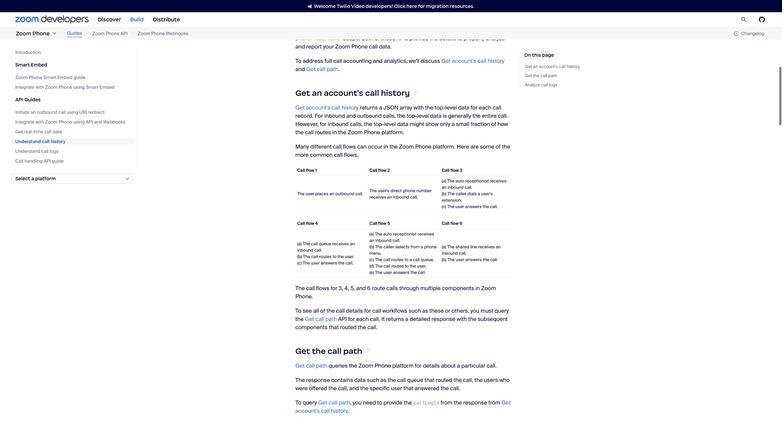 Task type: locate. For each thing, give the bounding box(es) containing it.
real-
[[24, 129, 34, 135]]

using up "integrate with zoom phone using api and webhooks"
[[67, 109, 78, 116]]

is inside api. it is an administrator-level api that shows logs about a call path.
[[397, 18, 401, 25]]

a inside 'api for each call. it returns a detailed response with the subsequent components that routed the call.'
[[406, 316, 409, 323]]

search image
[[742, 17, 747, 22]]

such up detailed at the right
[[409, 307, 421, 315]]

phone inside "returns a json array with the top-level data for each call record. for inbound and outbound calls, the top-level data is generally the entire call. however, for inbound calls, the top-level data might show only a small fraction of how the call routes in the zoom phone platform."
[[364, 128, 380, 136]]

of inside "returns a json array with the top-level data for each call record. for inbound and outbound calls, the top-level data is generally the entire call. however, for inbound calls, the top-level data might show only a small fraction of how the call routes in the zoom phone platform."
[[492, 120, 497, 128]]

from for a
[[411, 244, 420, 249]]

menu
[[12, 46, 138, 168]]

a inside api. it is an administrator-level api that shows logs about a call path.
[[311, 26, 315, 33]]

receptionist up the dials
[[466, 178, 489, 183]]

understand for understand call logs
[[15, 149, 40, 155]]

of inside api to understand the details of a call, you can use the
[[493, 10, 498, 17]]

call. inside "returns a json array with the top-level data for each call record. for inbound and outbound calls, the top-level data is generally the entire call. however, for inbound calls, the top-level data might show only a small fraction of how the call routes in the zoom phone platform."
[[498, 112, 508, 119]]

is also available for account-level oauth apps with the phone:read:admin
[[296, 26, 509, 41]]

can
[[317, 18, 326, 25], [357, 143, 367, 150]]

0 horizontal spatial call,
[[296, 18, 306, 25]]

(c) inside (a) the call queue receives an inbound call. (b) the call routes to the user. (c) the user answers the call.
[[297, 260, 302, 266]]

2 horizontal spatial smart
[[86, 84, 99, 90]]

0 horizontal spatial these
[[381, 34, 396, 42]]

array
[[400, 104, 413, 111]]

get call path link up offered
[[296, 362, 328, 370]]

(a)
[[442, 178, 446, 183], [370, 231, 374, 237], [297, 241, 302, 246], [442, 244, 446, 249]]

a up 'analyze'
[[499, 10, 502, 17]]

for inside is also available for account-level oauth apps with the phone:read:admin
[[414, 26, 421, 33]]

inbound
[[324, 112, 345, 119], [328, 120, 349, 128], [448, 184, 464, 190], [393, 194, 409, 200], [376, 238, 392, 243], [297, 247, 314, 253], [442, 250, 458, 256]]

inbound down 'call flow 4'
[[297, 247, 314, 253]]

1 horizontal spatial .
[[348, 407, 349, 415]]

returns down workflows
[[386, 316, 404, 323]]

receives inside (a) the auto receptionist receives an inbound call. (b) the caller dials a user's extension. (c) the user answers the call.
[[490, 178, 507, 183]]

(a) inside (a) the auto receptionist receives an inbound call. (b) the caller dials a user's extension. (c) the user answers the call.
[[442, 178, 446, 183]]

returns
[[360, 104, 378, 111], [386, 316, 404, 323]]

different
[[311, 143, 332, 150]]

1 integrate from the top
[[15, 84, 34, 90]]

1 get account's call history from the top
[[296, 104, 359, 111]]

analyze
[[525, 82, 541, 88]]

flows inside many different call flows can occur in the zoom phone platform. here are some of the more common call flows.
[[343, 143, 356, 150]]

flow left 3
[[451, 167, 459, 173]]

auto inside (a) the auto receptionist receives an inbound call. (b) the caller dials a user's extension. (c) the user answers the call.
[[456, 178, 465, 183]]

understand up 'handling'
[[15, 149, 40, 155]]

1 vertical spatial get account's call history
[[296, 399, 511, 415]]

0 horizontal spatial components
[[296, 324, 328, 331]]

outbound
[[37, 109, 57, 116], [357, 112, 382, 119], [335, 191, 354, 196]]

user inside (a) the auto receptionist receives an inbound call. (b) the caller dials a user's extension. (c) the user answers the call.
[[456, 204, 464, 209]]

can inside many different call flows can occur in the zoom phone platform. here are some of the more common call flows.
[[357, 143, 367, 150]]

returns inside 'api for each call. it returns a detailed response with the subsequent components that routed the call.'
[[386, 316, 404, 323]]

0 horizontal spatial each
[[356, 316, 369, 323]]

routed
[[340, 324, 357, 331], [436, 377, 453, 384]]

of right the both
[[375, 34, 380, 42]]

get account's call history up for
[[296, 104, 359, 111]]

that up to query get call path , you need to provide the calllogid from the response from
[[404, 385, 414, 392]]

get call path link down all
[[305, 316, 337, 323]]

(d)
[[370, 263, 374, 269]]

query down 'were'
[[303, 399, 317, 407]]

data
[[458, 104, 470, 111], [430, 112, 442, 119], [397, 120, 409, 128], [53, 129, 62, 135], [355, 377, 366, 384]]

phone
[[32, 30, 50, 37], [106, 30, 119, 37], [151, 30, 165, 37], [352, 43, 368, 50], [29, 75, 42, 81], [59, 84, 72, 90], [59, 119, 72, 125], [364, 128, 380, 136], [415, 143, 432, 150], [375, 362, 391, 370]]

0 horizontal spatial phone
[[403, 188, 416, 193]]

. inside to address full call accounting and analytics, we'll discuss get account's call history and get call path .
[[338, 65, 340, 73]]

response inside 'api for each call. it returns a detailed response with the subsequent components that routed the call.'
[[432, 316, 456, 323]]

call flow 5
[[370, 220, 390, 226]]

2 horizontal spatial outbound
[[357, 112, 382, 119]]

to down 'were'
[[296, 399, 302, 407]]

api. it is an administrator-level api that shows logs about a call path.
[[296, 18, 508, 33]]

get the call path inside 'link'
[[525, 73, 558, 79]]

integrate
[[15, 84, 34, 90], [15, 119, 34, 125]]

these up data.
[[381, 34, 396, 42]]

top- up the might
[[407, 112, 418, 119]]

from right selects
[[411, 244, 420, 249]]

(c) for (b) the call routes to the user.
[[297, 260, 302, 266]]

1 horizontal spatial call,
[[338, 385, 348, 392]]

0 horizontal spatial auto
[[384, 231, 392, 237]]

get call path queries the zoom phone platform for details about a particular call.
[[296, 362, 497, 370]]

1 understand from the top
[[15, 139, 41, 145]]

caller for selects
[[384, 244, 395, 249]]

top- down json
[[374, 120, 384, 128]]

3 to from the top
[[296, 399, 302, 407]]

account-
[[422, 26, 445, 33]]

from inside the (a) the auto receptionist receives an inbound call. (b) the caller selects from a phone menu. (c) the call routes to a call queue. (d) the call routes to the user. (e) the user answers the call.
[[411, 244, 420, 249]]

is up only
[[443, 112, 447, 119]]

0 horizontal spatial get an account's call history
[[296, 88, 410, 98]]

account's inside to address full call accounting and analytics, we'll discuss get account's call history and get call path .
[[452, 57, 477, 64]]

that up apps
[[469, 18, 479, 25]]

embed down introduction at the left of page
[[31, 62, 47, 68]]

components up 'others,'
[[442, 285, 474, 292]]

it inside api. it is an administrator-level api that shows logs about a call path.
[[392, 18, 396, 25]]

1 vertical spatial understand
[[15, 149, 40, 155]]

to
[[296, 57, 302, 64], [296, 307, 302, 315], [296, 399, 302, 407]]

inbound inside (a) the shared line receives an inbound call. (b) the user answers the call.
[[442, 250, 458, 256]]

zoom inside many different call flows can occur in the zoom phone platform. here are some of the more common call flows.
[[399, 143, 414, 150]]

handling
[[24, 158, 43, 164]]

flows left 3,
[[316, 285, 329, 292]]

to inside the scope. both of these apis provide the details to properly analyze and report your zoom phone call data.
[[458, 34, 463, 42]]

1 vertical spatial these
[[430, 307, 444, 315]]

(b) for (a) the call queue receives an inbound call. (b) the call routes to the user. (c) the user answers the call.
[[297, 254, 302, 259]]

1 vertical spatial caller
[[384, 244, 395, 249]]

in
[[296, 10, 300, 17]]

flow left 4
[[306, 220, 314, 226]]

0 horizontal spatial user's
[[378, 188, 390, 193]]

these inside the scope. both of these apis provide the details to properly analyze and report your zoom phone call data.
[[381, 34, 396, 42]]

flow down extension. at the top
[[451, 220, 459, 226]]

of
[[493, 10, 498, 17], [375, 34, 380, 42], [492, 120, 497, 128], [496, 143, 501, 150], [320, 307, 325, 315]]

to inside to see all of the call details for call workflows such as these or others, you must query the
[[296, 307, 302, 315]]

zoom inside the call flows for 3, 4, 5, and 6 route calls through multiple components in zoom phone.
[[481, 285, 496, 292]]

you inside to see all of the call details for call workflows such as these or others, you must query the
[[471, 307, 480, 315]]

a
[[499, 10, 502, 17], [311, 26, 315, 33], [379, 104, 382, 111], [452, 120, 455, 128], [478, 191, 480, 196], [421, 244, 423, 249], [410, 257, 412, 262], [406, 316, 409, 323], [457, 362, 460, 370]]

0 horizontal spatial about
[[296, 26, 310, 33]]

0 horizontal spatial guide
[[52, 158, 64, 164]]

a right only
[[452, 120, 455, 128]]

0 vertical spatial logs
[[497, 18, 508, 25]]

inbound inside the user's direct phone number receives an inbound call.
[[393, 194, 409, 200]]

integrate with zoom phone using smart embed
[[15, 84, 115, 90]]

accounting
[[344, 57, 372, 64]]

flows up flows.
[[343, 143, 356, 150]]

logs right shows
[[497, 18, 508, 25]]

response down or
[[432, 316, 456, 323]]

0 vertical spatial you
[[307, 18, 316, 25]]

account's
[[452, 57, 477, 64], [539, 64, 558, 69], [324, 88, 364, 98], [306, 104, 330, 111], [296, 407, 320, 415]]

(a) left shared
[[442, 244, 446, 249]]

(a) down call flow 5
[[370, 231, 374, 237]]

as up specific
[[381, 377, 387, 384]]

the inside (a) the shared line receives an inbound call. (b) the user answers the call.
[[483, 257, 489, 262]]

user's right the dials
[[481, 191, 493, 196]]

0 vertical spatial to
[[296, 57, 302, 64]]

2 understand from the top
[[15, 149, 40, 155]]

for inside 'api for each call. it returns a detailed response with the subsequent components that routed the call.'
[[348, 316, 355, 323]]

0 vertical spatial understand
[[15, 139, 41, 145]]

receives for phone
[[418, 231, 434, 237]]

with down zoom phone smart embed guide
[[35, 84, 44, 90]]

guide
[[74, 75, 85, 81], [52, 158, 64, 164]]

such up specific
[[367, 377, 379, 384]]

platform. inside many different call flows can occur in the zoom phone platform. here are some of the more common call flows.
[[433, 143, 456, 150]]

1 vertical spatial logs
[[549, 82, 558, 88]]

the inside the user's direct phone number receives an inbound call.
[[370, 188, 377, 193]]

call inside get account's call history
[[321, 407, 330, 415]]

notification image
[[308, 4, 314, 8]]

1 vertical spatial integrate
[[15, 119, 34, 125]]

about
[[296, 26, 310, 33], [441, 362, 456, 370]]

auto inside the (a) the auto receptionist receives an inbound call. (b) the caller selects from a phone menu. (c) the call routes to a call queue. (d) the call routes to the user. (e) the user answers the call.
[[384, 231, 392, 237]]

api.
[[381, 18, 391, 25]]

a up "queue." at the bottom right
[[421, 244, 423, 249]]

level up the might
[[418, 112, 429, 119]]

flow for 4
[[306, 220, 314, 226]]

(e)
[[370, 270, 374, 275]]

call for call flow 5
[[370, 220, 377, 226]]

data inside the response contains data such as the call queue that routed the call, the users who were offered the call, and the specific user that answered the call.
[[355, 377, 366, 384]]

(c) for (b) the caller dials a user's extension.
[[442, 204, 446, 209]]

phone.
[[296, 293, 313, 300]]

2 to from the top
[[296, 307, 302, 315]]

0 horizontal spatial such
[[367, 377, 379, 384]]

(a) the auto receptionist receives an inbound call. (b) the caller dials a user's extension. (c) the user answers the call.
[[442, 178, 507, 209]]

level left the oauth
[[445, 26, 456, 33]]

0 vertical spatial flows
[[343, 143, 356, 150]]

1 horizontal spatial from
[[441, 399, 453, 407]]

as inside to see all of the call details for call workflows such as these or others, you must query the
[[422, 307, 428, 315]]

0 vertical spatial calls,
[[383, 112, 396, 119]]

uri
[[79, 109, 87, 116]]

2 horizontal spatial you
[[471, 307, 480, 315]]

smart up redirect
[[86, 84, 99, 90]]

who
[[500, 377, 510, 384]]

each
[[479, 104, 492, 111], [356, 316, 369, 323]]

receptionist inside the (a) the auto receptionist receives an inbound call. (b) the caller selects from a phone menu. (c) the call routes to a call queue. (d) the call routes to the user. (e) the user answers the call.
[[393, 231, 417, 237]]

outbound inside "returns a json array with the top-level data for each call record. for inbound and outbound calls, the top-level data is generally the entire call. however, for inbound calls, the top-level data might show only a small fraction of how the call routes in the zoom phone platform."
[[357, 112, 382, 119]]

places
[[315, 191, 329, 196]]

to
[[323, 10, 328, 17], [429, 10, 434, 17], [458, 34, 463, 42], [333, 254, 337, 259], [405, 257, 409, 262], [405, 263, 409, 269], [377, 399, 382, 407]]

with right array
[[414, 104, 424, 111]]

you
[[307, 18, 316, 25], [471, 307, 480, 315], [353, 399, 362, 407]]

0 vertical spatial in
[[333, 128, 337, 136]]

call left 3
[[442, 167, 450, 173]]

such inside the response contains data such as the call queue that routed the call, the users who were offered the call, and the specific user that answered the call.
[[367, 377, 379, 384]]

user. down "queue." at the bottom right
[[417, 263, 427, 269]]

0 vertical spatial integrate
[[15, 84, 34, 90]]

guides
[[67, 30, 82, 36], [24, 97, 41, 103]]

smart down introduction at the left of page
[[15, 62, 30, 68]]

call left 4
[[297, 220, 305, 226]]

each inside "returns a json array with the top-level data for each call record. for inbound and outbound calls, the top-level data is generally the entire call. however, for inbound calls, the top-level data might show only a small fraction of how the call routes in the zoom phone platform."
[[479, 104, 492, 111]]

embed up redirect
[[100, 84, 115, 90]]

and inside "returns a json array with the top-level data for each call record. for inbound and outbound calls, the top-level data is generally the entire call. however, for inbound calls, the top-level data might show only a small fraction of how the call routes in the zoom phone platform."
[[346, 112, 356, 119]]

0 horizontal spatial routed
[[340, 324, 357, 331]]

to for to query get call path , you need to provide the calllogid from the response from
[[296, 399, 302, 407]]

2 horizontal spatial logs
[[549, 82, 558, 88]]

small
[[456, 120, 470, 128]]

2 horizontal spatial top-
[[435, 104, 446, 111]]

about down in
[[296, 26, 310, 33]]

details inside to see all of the call details for call workflows such as these or others, you must query the
[[346, 307, 363, 315]]

the inside (a) the auto receptionist receives an inbound call. (b) the caller dials a user's extension. (c) the user answers the call.
[[483, 204, 489, 209]]

developers!
[[366, 3, 393, 9]]

from for the
[[441, 399, 453, 407]]

call. inside the user's direct phone number receives an inbound call.
[[410, 194, 418, 200]]

logs down get the call path 'link'
[[549, 82, 558, 88]]

smart up integrate with zoom phone using smart embed
[[43, 75, 56, 81]]

2 integrate from the top
[[15, 119, 34, 125]]

0 horizontal spatial receptionist
[[393, 231, 417, 237]]

logs
[[497, 18, 508, 25], [549, 82, 558, 88], [50, 149, 59, 155]]

call, down contains
[[338, 385, 348, 392]]

that down get call path
[[329, 324, 339, 331]]

the user places an outbound call.
[[297, 191, 363, 196]]

call for call flow 2
[[370, 167, 377, 173]]

to inside (a) the call queue receives an inbound call. (b) the call routes to the user. (c) the user answers the call.
[[333, 254, 337, 259]]

and inside the scope. both of these apis provide the details to properly analyze and report your zoom phone call data.
[[296, 43, 305, 50]]

github image
[[759, 17, 765, 23], [759, 17, 765, 23]]

changelog
[[742, 30, 765, 37]]

call inside 'link'
[[541, 73, 548, 79]]

these
[[381, 34, 396, 42], [430, 307, 444, 315]]

get the call path up analyze call logs
[[525, 73, 558, 79]]

details up shows
[[475, 10, 492, 17]]

0 vertical spatial as
[[422, 307, 428, 315]]

smart embed
[[15, 62, 47, 68]]

0 horizontal spatial is
[[373, 26, 377, 33]]

1 horizontal spatial can
[[357, 143, 367, 150]]

2 vertical spatial you
[[353, 399, 362, 407]]

(c) inside the (a) the auto receptionist receives an inbound call. (b) the caller selects from a phone menu. (c) the call routes to a call queue. (d) the call routes to the user. (e) the user answers the call.
[[370, 257, 374, 262]]

1 vertical spatial provide
[[384, 399, 403, 407]]

can down in addition to using the
[[317, 18, 326, 25]]

1 horizontal spatial returns
[[386, 316, 404, 323]]

user inside (a) the shared line receives an inbound call. (b) the user answers the call.
[[456, 257, 465, 262]]

welcome twilio video developers! click here for migration resources.
[[314, 3, 475, 9]]

caller for dials
[[456, 191, 467, 196]]

receives inside (a) the shared line receives an inbound call. (b) the user answers the call.
[[478, 244, 495, 249]]

1 vertical spatial routed
[[436, 377, 453, 384]]

to query get call path , you need to provide the calllogid from the response from
[[296, 399, 502, 407]]

.
[[338, 65, 340, 73], [348, 407, 349, 415]]

scope. both of these apis provide the details to properly analyze and report your zoom phone call data.
[[296, 34, 505, 50]]

integrate up api guides
[[15, 84, 34, 90]]

0 horizontal spatial flows
[[316, 285, 329, 292]]

get account's call history link down properly
[[442, 57, 505, 64]]

(b) inside (a) the shared line receives an inbound call. (b) the user answers the call.
[[442, 257, 447, 262]]

0 horizontal spatial smart
[[15, 62, 30, 68]]

time
[[34, 129, 43, 135]]

1 horizontal spatial flows
[[343, 143, 356, 150]]

fraction
[[471, 120, 490, 128]]

returns left json
[[360, 104, 378, 111]]

receptionist for selects
[[393, 231, 417, 237]]

0 vertical spatial get an account's call history
[[525, 64, 580, 69]]

inbound up menu.
[[376, 238, 392, 243]]

1 vertical spatial as
[[381, 377, 387, 384]]

1 vertical spatial to
[[296, 307, 302, 315]]

2 vertical spatial to
[[296, 399, 302, 407]]

guides up initiate
[[24, 97, 41, 103]]

you right ,
[[353, 399, 362, 407]]

1 vertical spatial platform.
[[433, 143, 456, 150]]

level inside api. it is an administrator-level api that shows logs about a call path.
[[446, 18, 457, 25]]

about inside api. it is an administrator-level api that shows logs about a call path.
[[296, 26, 310, 33]]

2 vertical spatial get account's call history link
[[296, 399, 511, 415]]

a left json
[[379, 104, 382, 111]]

2 vertical spatial in
[[476, 285, 480, 292]]

0 vertical spatial auto
[[456, 178, 465, 183]]

a up phone:read:admin
[[311, 26, 315, 33]]

get an account's call history
[[525, 64, 580, 69], [296, 88, 410, 98]]

1 vertical spatial it
[[382, 316, 385, 323]]

welcome twilio video developers! click here for migration resources. link
[[302, 3, 481, 9]]

0 vertical spatial these
[[381, 34, 396, 42]]

1 horizontal spatial get an account's call history
[[525, 64, 580, 69]]

0 horizontal spatial as
[[381, 377, 387, 384]]

0 vertical spatial phone
[[403, 188, 416, 193]]

path
[[327, 65, 338, 73], [549, 73, 558, 79], [326, 316, 337, 323], [343, 346, 363, 356], [316, 362, 328, 370], [339, 399, 350, 407]]

1 vertical spatial can
[[357, 143, 367, 150]]

with inside is also available for account-level oauth apps with the phone:read:admin
[[489, 26, 499, 33]]

0 vertical spatial embed
[[31, 62, 47, 68]]

1 horizontal spatial get the call path
[[525, 73, 558, 79]]

is inside is also available for account-level oauth apps with the phone:read:admin
[[373, 26, 377, 33]]

history image
[[734, 31, 739, 36]]

api
[[419, 10, 427, 17], [459, 18, 467, 25], [120, 30, 128, 37], [15, 97, 23, 103], [86, 119, 93, 125], [44, 158, 51, 164], [338, 316, 347, 323]]

(b)
[[442, 191, 447, 196], [370, 244, 374, 249], [297, 254, 302, 259], [442, 257, 447, 262]]

level down understand
[[446, 18, 457, 25]]

answers inside the (a) the auto receptionist receives an inbound call. (b) the caller selects from a phone menu. (c) the call routes to a call queue. (d) the call routes to the user. (e) the user answers the call.
[[393, 270, 410, 275]]

(b) inside the (a) the auto receptionist receives an inbound call. (b) the caller selects from a phone menu. (c) the call routes to a call queue. (d) the call routes to the user. (e) the user answers the call.
[[370, 244, 374, 249]]

queue
[[319, 241, 331, 246], [407, 377, 423, 384]]

embed up integrate with zoom phone using smart embed
[[57, 75, 73, 81]]

(a) for (a) the shared line receives an inbound call. (b) the user answers the call.
[[442, 244, 446, 249]]

provide right apis
[[410, 34, 429, 42]]

1 vertical spatial phone
[[424, 244, 437, 249]]

0 vertical spatial components
[[442, 285, 474, 292]]

flow for 5
[[378, 220, 387, 226]]

1 horizontal spatial smart
[[43, 75, 56, 81]]

2 get account's call history from the top
[[296, 399, 511, 415]]

0 vertical spatial response
[[432, 316, 456, 323]]

0 horizontal spatial provide
[[384, 399, 403, 407]]

call left 5
[[370, 220, 377, 226]]

caller
[[456, 191, 467, 196], [384, 244, 395, 249]]

to left address
[[296, 57, 302, 64]]

your
[[323, 43, 334, 50]]

routes inside "returns a json array with the top-level data for each call record. for inbound and outbound calls, the top-level data is generally the entire call. however, for inbound calls, the top-level data might show only a small fraction of how the call routes in the zoom phone platform."
[[315, 128, 331, 136]]

0 horizontal spatial (c)
[[297, 260, 302, 266]]

such
[[409, 307, 421, 315], [367, 377, 379, 384]]

(a) inside (a) the shared line receives an inbound call. (b) the user answers the call.
[[442, 244, 446, 249]]

for inside to see all of the call details for call workflows such as these or others, you must query the
[[364, 307, 371, 315]]

analyze call logs link
[[525, 82, 580, 88]]

(a) for (a) the auto receptionist receives an inbound call. (b) the caller dials a user's extension. (c) the user answers the call.
[[442, 178, 446, 183]]

2 vertical spatial top-
[[374, 120, 384, 128]]

2 horizontal spatial response
[[464, 399, 487, 407]]

path inside to address full call accounting and analytics, we'll discuss get account's call history and get call path .
[[327, 65, 338, 73]]

response down users
[[464, 399, 487, 407]]

get
[[442, 57, 451, 64], [525, 64, 532, 69], [306, 65, 316, 73], [525, 73, 532, 79], [296, 88, 310, 98], [296, 104, 305, 111], [15, 129, 23, 135], [305, 316, 314, 323], [296, 346, 310, 356], [296, 362, 305, 370], [318, 399, 328, 407], [502, 399, 511, 407]]

1 horizontal spatial receptionist
[[466, 178, 489, 183]]

search image
[[742, 17, 747, 22]]

1 vertical spatial you
[[471, 307, 480, 315]]

about left particular
[[441, 362, 456, 370]]

0 vertical spatial routed
[[340, 324, 357, 331]]

1 vertical spatial such
[[367, 377, 379, 384]]

0 horizontal spatial logs
[[50, 149, 59, 155]]

components inside 'api for each call. it returns a detailed response with the subsequent components that routed the call.'
[[296, 324, 328, 331]]

0 horizontal spatial query
[[303, 399, 317, 407]]

it right "api." in the left top of the page
[[392, 18, 396, 25]]

receptionist up selects
[[393, 231, 417, 237]]

of right some
[[496, 143, 501, 150]]

zoom phone api link
[[92, 30, 128, 37]]

2 vertical spatial logs
[[50, 149, 59, 155]]

zoom phone smart embed guide
[[15, 75, 85, 81]]

provide
[[410, 34, 429, 42], [384, 399, 403, 407]]

the inside the scope. both of these apis provide the details to properly analyze and report your zoom phone call data.
[[430, 34, 438, 42]]

1 vertical spatial flows
[[316, 285, 329, 292]]

specific
[[370, 385, 390, 392]]

is up available
[[397, 18, 401, 25]]

flow left 5
[[378, 220, 387, 226]]

6 left the route
[[367, 285, 371, 292]]

1 horizontal spatial is
[[397, 18, 401, 25]]

the inside the response contains data such as the call queue that routed the call, the users who were offered the call, and the specific user that answered the call.
[[296, 377, 305, 384]]

0 vertical spatial webhooks
[[166, 30, 188, 37]]

zoom developer logo image
[[15, 15, 89, 24]]

0 vertical spatial .
[[338, 65, 340, 73]]

shows
[[480, 18, 496, 25]]

flow
[[306, 167, 314, 173], [378, 167, 387, 173], [451, 167, 459, 173], [306, 220, 314, 226], [378, 220, 387, 226], [451, 220, 459, 226]]

inbound up extension. at the top
[[448, 184, 464, 190]]

phone right direct
[[403, 188, 416, 193]]

platform. up many different call flows can occur in the zoom phone platform. here are some of the more common call flows.
[[382, 128, 404, 136]]

these left or
[[430, 307, 444, 315]]

answers inside (a) the shared line receives an inbound call. (b) the user answers the call.
[[466, 257, 482, 262]]

call inside the scope. both of these apis provide the details to properly analyze and report your zoom phone call data.
[[369, 43, 378, 50]]

provide down specific
[[384, 399, 403, 407]]

0 horizontal spatial returns
[[360, 104, 378, 111]]

get the call path
[[525, 73, 558, 79], [296, 346, 363, 356]]

get account's call history link up for
[[296, 104, 359, 111]]

oauth
[[458, 26, 474, 33]]

caller inside (a) the auto receptionist receives an inbound call. (b) the caller dials a user's extension. (c) the user answers the call.
[[456, 191, 467, 196]]

using for redirect
[[67, 109, 78, 116]]

1 horizontal spatial outbound
[[335, 191, 354, 196]]

inbound inside (a) the auto receptionist receives an inbound call. (b) the caller dials a user's extension. (c) the user answers the call.
[[448, 184, 464, 190]]

1 to from the top
[[296, 57, 302, 64]]

0 horizontal spatial guides
[[24, 97, 41, 103]]

webhooks
[[166, 30, 188, 37], [103, 119, 125, 125]]

user. inside (a) the call queue receives an inbound call. (b) the call routes to the user. (c) the user answers the call.
[[345, 254, 354, 259]]

0 horizontal spatial 6
[[367, 285, 371, 292]]

flow for 6
[[451, 220, 459, 226]]

1 horizontal spatial these
[[430, 307, 444, 315]]

1 horizontal spatial such
[[409, 307, 421, 315]]

multiple
[[421, 285, 441, 292]]

call, down particular
[[463, 377, 473, 384]]

1 horizontal spatial calls,
[[383, 112, 396, 119]]

platform. left the "here" at the top of page
[[433, 143, 456, 150]]

caller inside the (a) the auto receptionist receives an inbound call. (b) the caller selects from a phone menu. (c) the call routes to a call queue. (d) the call routes to the user. (e) the user answers the call.
[[384, 244, 395, 249]]

user. inside the (a) the auto receptionist receives an inbound call. (b) the caller selects from a phone menu. (c) the call routes to a call queue. (d) the call routes to the user. (e) the user answers the call.
[[417, 263, 427, 269]]

using up uri
[[73, 84, 85, 90]]

details down account-
[[439, 34, 456, 42]]

of up shows
[[493, 10, 498, 17]]

user's left direct
[[378, 188, 390, 193]]

get account's call history down the response contains data such as the call queue that routed the call, the users who were offered the call, and the specific user that answered the call.
[[296, 399, 511, 415]]

as up detailed at the right
[[422, 307, 428, 315]]

5,
[[351, 285, 355, 292]]

caller left the dials
[[456, 191, 467, 196]]

from down users
[[489, 399, 501, 407]]

0 vertical spatial returns
[[360, 104, 378, 111]]

using down uri
[[73, 119, 85, 125]]

details up answered
[[423, 362, 440, 370]]



Task type: describe. For each thing, give the bounding box(es) containing it.
offered
[[309, 385, 327, 392]]

understand call logs
[[15, 149, 59, 155]]

to address full call accounting and analytics, we'll discuss get account's call history and get call path .
[[296, 57, 505, 73]]

guides link
[[67, 30, 82, 37]]

is inside "returns a json array with the top-level data for each call record. for inbound and outbound calls, the top-level data is generally the entire call. however, for inbound calls, the top-level data might show only a small fraction of how the call routes in the zoom phone platform."
[[443, 112, 447, 119]]

0 horizontal spatial calls,
[[350, 120, 363, 128]]

flow for 2
[[378, 167, 387, 173]]

an inside (a) the auto receptionist receives an inbound call. (b) the caller dials a user's extension. (c) the user answers the call.
[[442, 184, 447, 190]]

flows inside the call flows for 3, 4, 5, and 6 route calls through multiple components in zoom phone.
[[316, 285, 329, 292]]

1 vertical spatial smart
[[43, 75, 56, 81]]

1 horizontal spatial you
[[353, 399, 362, 407]]

such inside to see all of the call details for call workflows such as these or others, you must query the
[[409, 307, 421, 315]]

the user's direct phone number receives an inbound call.
[[370, 188, 432, 200]]

flow for 1
[[306, 167, 314, 173]]

receives inside the user's direct phone number receives an inbound call.
[[370, 194, 386, 200]]

routed inside 'api for each call. it returns a detailed response with the subsequent components that routed the call.'
[[340, 324, 357, 331]]

an inside api. it is an administrator-level api that shows logs about a call path.
[[402, 18, 409, 25]]

initiate
[[15, 109, 30, 116]]

integrate for integrate with zoom phone using api and webhooks
[[15, 119, 34, 125]]

resources.
[[450, 3, 475, 9]]

receptionist for dials
[[466, 178, 489, 183]]

also
[[379, 26, 389, 33]]

it inside 'api for each call. it returns a detailed response with the subsequent components that routed the call.'
[[382, 316, 385, 323]]

addition
[[302, 10, 322, 17]]

get inside get the call path 'link'
[[525, 73, 532, 79]]

inbound right for
[[324, 112, 345, 119]]

call inside the call flows for 3, 4, 5, and 6 route calls through multiple components in zoom phone.
[[306, 285, 315, 292]]

a inside (a) the auto receptionist receives an inbound call. (b) the caller dials a user's extension. (c) the user answers the call.
[[478, 191, 480, 196]]

3
[[460, 167, 463, 173]]

call, inside api to understand the details of a call, you can use the
[[296, 18, 306, 25]]

logs for analyze call logs
[[549, 82, 558, 88]]

(b) for (a) the shared line receives an inbound call. (b) the user answers the call.
[[442, 257, 447, 262]]

in inside "returns a json array with the top-level data for each call record. for inbound and outbound calls, the top-level data is generally the entire call. however, for inbound calls, the top-level data might show only a small fraction of how the call routes in the zoom phone platform."
[[333, 128, 337, 136]]

might
[[410, 120, 424, 128]]

6 inside the call flows for 3, 4, 5, and 6 route calls through multiple components in zoom phone.
[[367, 285, 371, 292]]

data left the might
[[397, 120, 409, 128]]

call for call flow 4
[[297, 220, 305, 226]]

in inside many different call flows can occur in the zoom phone platform. here are some of the more common call flows.
[[384, 143, 388, 150]]

the call flows for 3, 4, 5, and 6 route calls through multiple components in zoom phone.
[[296, 285, 496, 300]]

an inside (a) the call queue receives an inbound call. (b) the call routes to the user. (c) the user answers the call.
[[350, 241, 355, 246]]

flow for 3
[[451, 167, 459, 173]]

1 vertical spatial get an account's call history
[[296, 88, 410, 98]]

use
[[328, 18, 337, 25]]

1 vertical spatial query
[[303, 399, 317, 407]]

some
[[480, 143, 495, 150]]

down image
[[52, 32, 56, 35]]

an inside the user's direct phone number receives an inbound call.
[[387, 194, 392, 200]]

the inside 'link'
[[533, 73, 540, 79]]

user inside the response contains data such as the call queue that routed the call, the users who were offered the call, and the specific user that answered the call.
[[391, 385, 402, 392]]

0 vertical spatial smart
[[15, 62, 30, 68]]

click
[[394, 3, 406, 9]]

to for to address full call accounting and analytics, we'll discuss get account's call history and get call path .
[[296, 57, 302, 64]]

(a) the call queue receives an inbound call. (b) the call routes to the user. (c) the user answers the call.
[[297, 241, 355, 266]]

welcome
[[314, 3, 336, 9]]

inbound inside (a) the call queue receives an inbound call. (b) the call routes to the user. (c) the user answers the call.
[[297, 247, 314, 253]]

entire
[[482, 112, 497, 119]]

contains
[[331, 377, 353, 384]]

or
[[445, 307, 451, 315]]

call for call flow 3
[[442, 167, 450, 173]]

administrator-
[[410, 18, 446, 25]]

of inside the scope. both of these apis provide the details to properly analyze and report your zoom phone call data.
[[375, 34, 380, 42]]

apis
[[397, 34, 408, 42]]

line
[[470, 244, 477, 249]]

record.
[[296, 112, 314, 119]]

call for call handling api guide
[[15, 158, 23, 164]]

phone:read:admin
[[296, 35, 342, 41]]

get call path
[[305, 316, 337, 323]]

zoom phone api
[[92, 30, 128, 37]]

path.
[[326, 26, 339, 33]]

inbound up different at the left
[[328, 120, 349, 128]]

answers inside (a) the call queue receives an inbound call. (b) the call routes to the user. (c) the user answers the call.
[[321, 260, 337, 266]]

of inside many different call flows can occur in the zoom phone platform. here are some of the more common call flows.
[[496, 143, 501, 150]]

get call path link down full
[[306, 65, 338, 73]]

data up "generally"
[[458, 104, 470, 111]]

query inside to see all of the call details for call workflows such as these or others, you must query the
[[495, 307, 509, 315]]

1 vertical spatial call,
[[463, 377, 473, 384]]

(a) for (a) the auto receptionist receives an inbound call. (b) the caller selects from a phone menu. (c) the call routes to a call queue. (d) the call routes to the user. (e) the user answers the call.
[[370, 231, 374, 237]]

using for and
[[73, 119, 85, 125]]

subsequent
[[478, 316, 508, 323]]

more
[[296, 151, 309, 158]]

level inside is also available for account-level oauth apps with the phone:read:admin
[[445, 26, 456, 33]]

logs for understand call logs
[[50, 149, 59, 155]]

0 vertical spatial top-
[[435, 104, 446, 111]]

0 horizontal spatial outbound
[[37, 109, 57, 116]]

twilio
[[337, 3, 350, 9]]

receives for extension.
[[490, 178, 507, 183]]

through
[[400, 285, 419, 292]]

that inside api. it is an administrator-level api that shows logs about a call path.
[[469, 18, 479, 25]]

understand for understand call history
[[15, 139, 41, 145]]

dials
[[468, 191, 477, 196]]

only
[[440, 120, 451, 128]]

(b) for (a) the auto receptionist receives an inbound call. (b) the caller selects from a phone menu. (c) the call routes to a call queue. (d) the call routes to the user. (e) the user answers the call.
[[370, 244, 374, 249]]

2 horizontal spatial from
[[489, 399, 501, 407]]

auto for selects
[[384, 231, 392, 237]]

initiate an outbound call using uri redirect
[[15, 109, 105, 116]]

integrate for integrate with zoom phone using smart embed
[[15, 84, 34, 90]]

0 vertical spatial guides
[[67, 30, 82, 36]]

about for particular
[[441, 362, 456, 370]]

data up show
[[430, 112, 442, 119]]

page
[[542, 52, 554, 58]]

to for to see all of the call details for call workflows such as these or others, you must query the
[[296, 307, 302, 315]]

need
[[363, 399, 376, 407]]

history image
[[734, 31, 742, 36]]

all
[[313, 307, 319, 315]]

1
[[315, 167, 317, 173]]

data down "integrate with zoom phone using api and webhooks"
[[53, 129, 62, 135]]

(b) for (a) the auto receptionist receives an inbound call. (b) the caller dials a user's extension. (c) the user answers the call.
[[442, 191, 447, 196]]

get inside get account's call history
[[502, 399, 511, 407]]

with inside "returns a json array with the top-level data for each call record. for inbound and outbound calls, the top-level data is generally the entire call. however, for inbound calls, the top-level data might show only a small fraction of how the call routes in the zoom phone platform."
[[414, 104, 424, 111]]

that inside 'api for each call. it returns a detailed response with the subsequent components that routed the call.'
[[329, 324, 339, 331]]

here
[[457, 143, 469, 150]]

call inside api. it is an administrator-level api that shows logs about a call path.
[[316, 26, 325, 33]]

0 vertical spatial get account's call history link
[[442, 57, 505, 64]]

shared
[[456, 244, 469, 249]]

user's inside the user's direct phone number receives an inbound call.
[[378, 188, 390, 193]]

a left particular
[[457, 362, 460, 370]]

0 horizontal spatial top-
[[374, 120, 384, 128]]

direct
[[391, 188, 402, 193]]

1 horizontal spatial webhooks
[[166, 30, 188, 37]]

using up the use
[[330, 10, 344, 17]]

api inside api to understand the details of a call, you can use the
[[419, 10, 427, 17]]

path inside 'link'
[[549, 73, 558, 79]]

properly
[[464, 34, 485, 42]]

the inside the call flows for 3, 4, 5, and 6 route calls through multiple components in zoom phone.
[[296, 285, 305, 292]]

phone inside the user's direct phone number receives an inbound call.
[[403, 188, 416, 193]]

user inside (a) the call queue receives an inbound call. (b) the call routes to the user. (c) the user answers the call.
[[311, 260, 320, 266]]

1 vertical spatial guide
[[52, 158, 64, 164]]

details inside the scope. both of these apis provide the details to properly analyze and report your zoom phone call data.
[[439, 34, 456, 42]]

get an account's call history link
[[525, 63, 580, 70]]

(a) for (a) the call queue receives an inbound call. (b) the call routes to the user. (c) the user answers the call.
[[297, 241, 302, 246]]

workflows
[[383, 307, 408, 315]]

and inside the response contains data such as the call queue that routed the call, the users who were offered the call, and the specific user that answered the call.
[[350, 385, 359, 392]]

that up answered
[[425, 377, 435, 384]]

for
[[315, 112, 323, 119]]

these inside to see all of the call details for call workflows such as these or others, you must query the
[[430, 307, 444, 315]]

details inside api to understand the details of a call, you can use the
[[475, 10, 492, 17]]

0 horizontal spatial embed
[[31, 62, 47, 68]]

call flow 6
[[442, 220, 463, 226]]

get call path link down offered
[[318, 399, 350, 407]]

for inside 'link'
[[418, 3, 425, 9]]

routed inside the response contains data such as the call queue that routed the call, the users who were offered the call, and the specific user that answered the call.
[[436, 377, 453, 384]]

apps
[[475, 26, 488, 33]]

with up get real-time call data
[[35, 119, 44, 125]]

response inside the response contains data such as the call queue that routed the call, the users who were offered the call, and the specific user that answered the call.
[[306, 377, 330, 384]]

returns inside "returns a json array with the top-level data for each call record. for inbound and outbound calls, the top-level data is generally the entire call. however, for inbound calls, the top-level data might show only a small fraction of how the call routes in the zoom phone platform."
[[360, 104, 378, 111]]

understand
[[435, 10, 464, 17]]

api inside api. it is an administrator-level api that shows logs about a call path.
[[459, 18, 467, 25]]

receives for user.
[[332, 241, 349, 246]]

call for call flow 6
[[442, 220, 450, 226]]

must
[[481, 307, 494, 315]]

get real-time call data
[[15, 129, 62, 135]]

about for call
[[296, 26, 310, 33]]

1 vertical spatial embed
[[57, 75, 73, 81]]

a inside api to understand the details of a call, you can use the
[[499, 10, 502, 17]]

queue inside the response contains data such as the call queue that routed the call, the users who were offered the call, and the specific user that answered the call.
[[407, 377, 423, 384]]

json
[[384, 104, 399, 111]]

many
[[296, 143, 309, 150]]

are
[[471, 143, 479, 150]]

to see all of the call details for call workflows such as these or others, you must query the
[[296, 307, 509, 323]]

2 vertical spatial embed
[[100, 84, 115, 90]]

video
[[351, 3, 365, 9]]

to inside api to understand the details of a call, you can use the
[[429, 10, 434, 17]]

0 vertical spatial guide
[[74, 75, 85, 81]]

a down selects
[[410, 257, 412, 262]]

address
[[303, 57, 323, 64]]

1 vertical spatial webhooks
[[103, 119, 125, 125]]

zoom phone webhooks
[[138, 30, 188, 37]]

changelog link
[[734, 30, 765, 37]]

menu.
[[370, 250, 382, 256]]

account's inside get account's call history
[[296, 407, 320, 415]]

of inside to see all of the call details for call workflows such as these or others, you must query the
[[320, 307, 325, 315]]

on
[[525, 52, 531, 58]]

1 vertical spatial .
[[348, 407, 349, 415]]

analyze
[[486, 34, 505, 42]]

can inside api to understand the details of a call, you can use the
[[317, 18, 326, 25]]

this
[[532, 52, 541, 58]]

notification image
[[308, 4, 312, 8]]

analytics,
[[384, 57, 408, 64]]

discuss
[[421, 57, 440, 64]]

4
[[315, 220, 318, 226]]

on this page
[[525, 52, 554, 58]]

2 vertical spatial call,
[[338, 385, 348, 392]]

user's inside (a) the auto receptionist receives an inbound call. (b) the caller dials a user's extension. (c) the user answers the call.
[[481, 191, 493, 196]]

as inside the response contains data such as the call queue that routed the call, the users who were offered the call, and the specific user that answered the call.
[[381, 377, 387, 384]]

auto for dials
[[456, 178, 465, 183]]

api for each call. it returns a detailed response with the subsequent components that routed the call.
[[296, 316, 508, 331]]

logs inside api. it is an administrator-level api that shows logs about a call path.
[[497, 18, 508, 25]]

level up "generally"
[[446, 104, 457, 111]]

0 horizontal spatial get the call path
[[296, 346, 363, 356]]

understand call history
[[15, 139, 66, 145]]

components inside the call flows for 3, 4, 5, and 6 route calls through multiple components in zoom phone.
[[442, 285, 474, 292]]

returns a json array with the top-level data for each call record. for inbound and outbound calls, the top-level data is generally the entire call. however, for inbound calls, the top-level data might show only a small fraction of how the call routes in the zoom phone platform.
[[296, 104, 508, 136]]

the inside is also available for account-level oauth apps with the phone:read:admin
[[500, 26, 509, 33]]

inbound inside the (a) the auto receptionist receives an inbound call. (b) the caller selects from a phone menu. (c) the call routes to a call queue. (d) the call routes to the user. (e) the user answers the call.
[[376, 238, 392, 243]]

1 horizontal spatial 6
[[460, 220, 463, 226]]

for inside the call flows for 3, 4, 5, and 6 route calls through multiple components in zoom phone.
[[331, 285, 338, 292]]

1 vertical spatial top-
[[407, 112, 418, 119]]

how
[[498, 120, 508, 128]]

platform
[[393, 362, 414, 370]]

however,
[[296, 120, 319, 128]]

2 vertical spatial smart
[[86, 84, 99, 90]]

get inside get an account's call history link
[[525, 64, 532, 69]]

provide inside the scope. both of these apis provide the details to properly analyze and report your zoom phone call data.
[[410, 34, 429, 42]]

menu containing introduction
[[12, 46, 138, 168]]

scope.
[[343, 34, 360, 42]]

each inside 'api for each call. it returns a detailed response with the subsequent components that routed the call.'
[[356, 316, 369, 323]]

routes inside (a) the call queue receives an inbound call. (b) the call routes to the user. (c) the user answers the call.
[[319, 254, 332, 259]]

(a) the auto receptionist receives an inbound call. (b) the caller selects from a phone menu. (c) the call routes to a call queue. (d) the call routes to the user. (e) the user answers the call.
[[370, 231, 437, 275]]

queue inside (a) the call queue receives an inbound call. (b) the call routes to the user. (c) the user answers the call.
[[319, 241, 331, 246]]

show
[[426, 120, 439, 128]]

were
[[296, 385, 308, 392]]

particular
[[462, 362, 486, 370]]

call flow 4
[[297, 220, 318, 226]]

call for call flow 1
[[297, 167, 305, 173]]

migration
[[426, 3, 449, 9]]

using for embed
[[73, 84, 85, 90]]

1 vertical spatial get account's call history link
[[296, 104, 359, 111]]

you inside api to understand the details of a call, you can use the
[[307, 18, 316, 25]]

call flow 2
[[370, 167, 390, 173]]

level down json
[[384, 120, 396, 128]]

number
[[417, 188, 432, 193]]



Task type: vqa. For each thing, say whether or not it's contained in the screenshot.
OK
no



